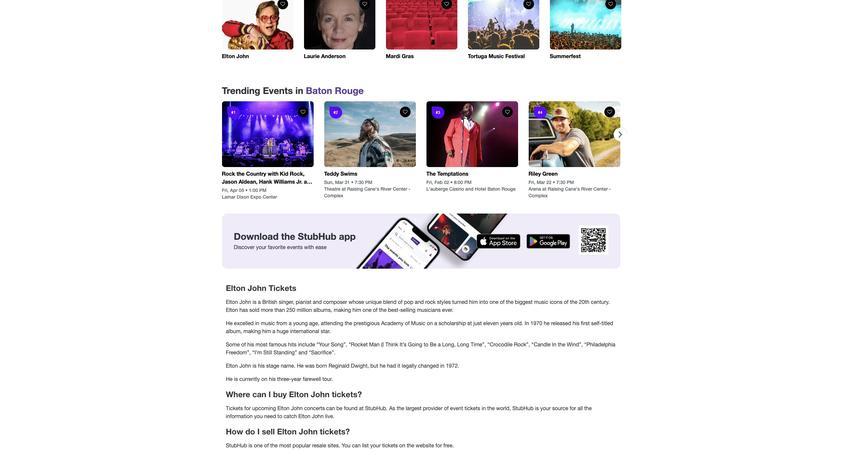 Task type: locate. For each thing, give the bounding box(es) containing it.
more down british
[[261, 307, 273, 313]]

music
[[534, 299, 549, 305], [261, 320, 275, 326]]

2 raising from the left
[[548, 186, 564, 192]]

i for buy
[[269, 390, 271, 399]]

attending
[[321, 320, 343, 326]]

tortuga music festival link
[[468, 0, 540, 60]]

the inside download the stubhub app discover your favorite events with ease
[[281, 231, 295, 242]]

• inside riley green fri, mar 22 • 7:30 pm arena at raising cane's river center - complex
[[553, 179, 555, 185]]

2 river from the left
[[582, 186, 593, 192]]

in
[[296, 85, 303, 96], [255, 320, 259, 326], [441, 363, 445, 369], [482, 405, 486, 411]]

center inside riley green fri, mar 22 • 7:30 pm arena at raising cane's river center - complex
[[594, 186, 608, 192]]

fri, inside riley green fri, mar 22 • 7:30 pm arena at raising cane's river center - complex
[[529, 179, 536, 185]]

him left huge
[[262, 328, 271, 334]]

2 vertical spatial on
[[400, 442, 406, 448]]

world,
[[497, 405, 511, 411]]

1 horizontal spatial tickets
[[465, 405, 480, 411]]

0 vertical spatial he
[[226, 320, 233, 326]]

swims
[[341, 170, 358, 177]]

1 complex from the left
[[324, 193, 344, 198]]

1 vertical spatial he
[[380, 363, 386, 369]]

0 horizontal spatial -
[[237, 186, 239, 193]]

2 horizontal spatial your
[[541, 405, 551, 411]]

1 vertical spatial in
[[552, 341, 557, 347]]

him inside he excelled in music from a young age, attending the prestigious academy of music on a scholarship at just eleven years old. in 1970 he released his first self-titled album, making him a huge international star.
[[262, 328, 271, 334]]

a right be
[[438, 341, 441, 347]]

most up "i'm
[[256, 341, 268, 347]]

one down do
[[254, 442, 263, 448]]

first
[[581, 320, 590, 326]]

tickets up singer,
[[269, 283, 297, 293]]

whose
[[349, 299, 364, 305]]

is
[[253, 299, 257, 305], [253, 363, 257, 369], [234, 376, 238, 382], [535, 405, 539, 411], [249, 442, 252, 448]]

riley
[[529, 170, 541, 177]]

2 cane's from the left
[[565, 186, 580, 192]]

for left free.
[[436, 442, 442, 448]]

2 horizontal spatial center
[[594, 186, 608, 192]]

is left source
[[535, 405, 539, 411]]

where
[[226, 390, 250, 399]]

0 horizontal spatial making
[[244, 328, 261, 334]]

• right 02
[[451, 179, 453, 185]]

pm inside the teddy swims sun, mar 31 • 7:30 pm theatre at raising cane's river center - complex
[[365, 179, 373, 185]]

at inside riley green fri, mar 22 • 7:30 pm arena at raising cane's river center - complex
[[543, 186, 547, 192]]

in right "candle
[[552, 341, 557, 347]]

1 horizontal spatial more
[[261, 307, 273, 313]]

1 horizontal spatial complex
[[529, 193, 548, 198]]

the left 20th
[[570, 299, 578, 305]]

0 horizontal spatial river
[[381, 186, 392, 192]]

1 vertical spatial music
[[261, 320, 275, 326]]

complex inside riley green fri, mar 22 • 7:30 pm arena at raising cane's river center - complex
[[529, 193, 548, 198]]

in inside some of his most famous hits include "your song", "rocket man (i think it's going to be a long, long time", "crocodile rock", "candle in the wind", "philadelphia freedom", "i'm still standing" and "sacrifice".
[[552, 341, 557, 347]]

more inside elton john is a british singer, pianist and composer whose unique blend of pop and rock styles turned him into one of the biggest music icons of the 20th century. elton has sold more than 250 million albums, making him one of the best-selling musicians ever.
[[261, 307, 273, 313]]

at right found
[[359, 405, 364, 411]]

is down do
[[249, 442, 252, 448]]

unique
[[366, 299, 382, 305]]

a
[[258, 299, 261, 305], [289, 320, 292, 326], [435, 320, 437, 326], [273, 328, 275, 334], [438, 341, 441, 347]]

pm inside the temptations fri, feb 02 • 8:00 pm l'auberge casino and hotel baton rouge
[[465, 179, 472, 185]]

as
[[389, 405, 396, 411]]

for up the information
[[245, 405, 251, 411]]

festival
[[506, 53, 525, 59]]

0 horizontal spatial on
[[262, 376, 268, 382]]

• inside the temptations fri, feb 02 • 8:00 pm l'auberge casino and hotel baton rouge
[[451, 179, 453, 185]]

0 vertical spatial tickets
[[465, 405, 480, 411]]

can inside tickets for upcoming elton john concerts can be found at stubhub. as the largest provider of event tickets in the world, stubhub is your source for all the information you need to catch elton john live.
[[326, 405, 335, 411]]

0 horizontal spatial cane's
[[365, 186, 379, 192]]

titled
[[602, 320, 614, 326]]

stubhub down how
[[226, 442, 247, 448]]

0 horizontal spatial tickets
[[226, 405, 243, 411]]

his inside he excelled in music from a young age, attending the prestigious academy of music on a scholarship at just eleven years old. in 1970 he released his first self-titled album, making him a huge international star.
[[573, 320, 580, 326]]

one right into
[[490, 299, 499, 305]]

million
[[297, 307, 312, 313]]

0 horizontal spatial 7:30
[[355, 179, 364, 185]]

1 vertical spatial one
[[363, 307, 372, 313]]

stubhub inside download the stubhub app discover your favorite events with ease
[[298, 231, 337, 242]]

2 vertical spatial him
[[262, 328, 271, 334]]

0 vertical spatial with
[[268, 170, 279, 177]]

river inside the teddy swims sun, mar 31 • 7:30 pm theatre at raising cane's river center - complex
[[381, 186, 392, 192]]

center for swims
[[393, 186, 407, 192]]

stubhub up ease
[[298, 231, 337, 242]]

is up sold on the left bottom of the page
[[253, 299, 257, 305]]

1 7:30 from the left
[[355, 179, 364, 185]]

and down "include"
[[299, 349, 308, 355]]

of down sell
[[264, 442, 269, 448]]

"your
[[317, 341, 330, 347]]

0 vertical spatial tickets
[[269, 283, 297, 293]]

0 vertical spatial most
[[256, 341, 268, 347]]

him down whose
[[353, 307, 361, 313]]

to
[[424, 341, 429, 347], [278, 413, 282, 419]]

1972.
[[446, 363, 459, 369]]

2 horizontal spatial on
[[427, 320, 433, 326]]

raising inside riley green fri, mar 22 • 7:30 pm arena at raising cane's river center - complex
[[548, 186, 564, 192]]

music left icons
[[534, 299, 549, 305]]

century.
[[591, 299, 610, 305]]

and inside the temptations fri, feb 02 • 8:00 pm l'auberge casino and hotel baton rouge
[[466, 186, 474, 192]]

discover
[[234, 244, 255, 250]]

the temptations fri, feb 02 • 8:00 pm l'auberge casino and hotel baton rouge
[[427, 170, 516, 192]]

1 horizontal spatial mar
[[537, 179, 545, 185]]

your left source
[[541, 405, 551, 411]]

pm for riley green
[[567, 179, 574, 185]]

1 horizontal spatial in
[[552, 341, 557, 347]]

31
[[345, 179, 350, 185]]

1 horizontal spatial making
[[334, 307, 351, 313]]

year
[[291, 376, 301, 382]]

he for he is currently on his three-year farewell tour.
[[226, 376, 233, 382]]

and up 'albums,'
[[313, 299, 322, 305]]

john
[[237, 53, 249, 59], [248, 283, 267, 293], [240, 299, 251, 305], [240, 363, 251, 369], [311, 390, 330, 399], [291, 405, 303, 411], [312, 413, 324, 419], [299, 427, 318, 436]]

in right excelled
[[255, 320, 259, 326]]

cane's inside the teddy swims sun, mar 31 • 7:30 pm theatre at raising cane's river center - complex
[[365, 186, 379, 192]]

2 7:30 from the left
[[557, 179, 566, 185]]

in left 1972.
[[441, 363, 445, 369]]

• for temptations
[[451, 179, 453, 185]]

farewell
[[303, 376, 321, 382]]

at down the 22
[[543, 186, 547, 192]]

think
[[386, 341, 398, 347]]

need
[[264, 413, 276, 419]]

of inside some of his most famous hits include "your song", "rocket man (i think it's going to be a long, long time", "crocodile rock", "candle in the wind", "philadelphia freedom", "i'm still standing" and "sacrifice".
[[241, 341, 246, 347]]

0 vertical spatial on
[[427, 320, 433, 326]]

he excelled in music from a young age, attending the prestigious academy of music on a scholarship at just eleven years old. in 1970 he released his first self-titled album, making him a huge international star.
[[226, 320, 614, 334]]

in
[[525, 320, 529, 326], [552, 341, 557, 347]]

blend
[[383, 299, 397, 305]]

the up aldean,
[[237, 170, 245, 177]]

2 complex from the left
[[529, 193, 548, 198]]

john inside elton john is a british singer, pianist and composer whose unique blend of pop and rock styles turned him into one of the biggest music icons of the 20th century. elton has sold more than 250 million albums, making him one of the best-selling musicians ever.
[[240, 299, 251, 305]]

river inside riley green fri, mar 22 • 7:30 pm arena at raising cane's river center - complex
[[582, 186, 593, 192]]

0 horizontal spatial in
[[525, 320, 529, 326]]

2 vertical spatial stubhub
[[226, 442, 247, 448]]

1 river from the left
[[381, 186, 392, 192]]

0 horizontal spatial mar
[[335, 179, 344, 185]]

he inside he excelled in music from a young age, attending the prestigious academy of music on a scholarship at just eleven years old. in 1970 he released his first self-titled album, making him a huge international star.
[[226, 320, 233, 326]]

man
[[369, 341, 380, 347]]

mar for teddy
[[335, 179, 344, 185]]

the inside rock the country with kid rock, jason aldean, hank williams jr. and more - 2 day pass (april 5-6)
[[237, 170, 245, 177]]

his left three-
[[269, 376, 276, 382]]

elton john is his stage name. he was born reginald dwight, but he had it legally changed in 1972.
[[226, 363, 459, 369]]

going
[[408, 341, 422, 347]]

complex down theatre
[[324, 193, 344, 198]]

0 horizontal spatial music
[[261, 320, 275, 326]]

1 vertical spatial most
[[279, 442, 291, 448]]

complex down arena
[[529, 193, 548, 198]]

found
[[344, 405, 358, 411]]

2 vertical spatial your
[[370, 442, 381, 448]]

7:30 right the 22
[[557, 179, 566, 185]]

with inside rock the country with kid rock, jason aldean, hank williams jr. and more - 2 day pass (april 5-6)
[[268, 170, 279, 177]]

in right 'old.'
[[525, 320, 529, 326]]

at inside the teddy swims sun, mar 31 • 7:30 pm theatre at raising cane's river center - complex
[[342, 186, 346, 192]]

catch
[[284, 413, 297, 419]]

1 horizontal spatial on
[[400, 442, 406, 448]]

02
[[444, 179, 449, 185]]

1 raising from the left
[[347, 186, 363, 192]]

fri, up arena
[[529, 179, 536, 185]]

0 vertical spatial him
[[469, 299, 478, 305]]

the up events
[[281, 231, 295, 242]]

scholarship
[[439, 320, 466, 326]]

for
[[245, 405, 251, 411], [570, 405, 576, 411], [436, 442, 442, 448]]

your right list
[[370, 442, 381, 448]]

your inside download the stubhub app discover your favorite events with ease
[[256, 244, 267, 250]]

center for green
[[594, 186, 608, 192]]

2
[[240, 186, 243, 193]]

1 horizontal spatial center
[[393, 186, 407, 192]]

raising down "31"
[[347, 186, 363, 192]]

2 vertical spatial one
[[254, 442, 263, 448]]

of down selling
[[405, 320, 410, 326]]

pm inside fri, apr 05 • 1:00 pm lamar dixon expo center
[[259, 187, 267, 193]]

buy
[[273, 390, 287, 399]]

1 vertical spatial can
[[326, 405, 335, 411]]

1 vertical spatial more
[[261, 307, 273, 313]]

is down "i'm
[[253, 363, 257, 369]]

• inside fri, apr 05 • 1:00 pm lamar dixon expo center
[[245, 187, 248, 193]]

1 horizontal spatial he
[[544, 320, 550, 326]]

0 horizontal spatial him
[[262, 328, 271, 334]]

born
[[316, 363, 327, 369]]

i right do
[[257, 427, 260, 436]]

1 horizontal spatial most
[[279, 442, 291, 448]]

2 horizontal spatial fri,
[[529, 179, 536, 185]]

of left pop
[[398, 299, 403, 305]]

fri, up the lamar
[[222, 187, 229, 193]]

in inside he excelled in music from a young age, attending the prestigious academy of music on a scholarship at just eleven years old. in 1970 he released his first self-titled album, making him a huge international star.
[[525, 320, 529, 326]]

he left was
[[297, 363, 304, 369]]

1 cane's from the left
[[365, 186, 379, 192]]

of inside tickets for upcoming elton john concerts can be found at stubhub. as the largest provider of event tickets in the world, stubhub is your source for all the information you need to catch elton john live.
[[444, 405, 449, 411]]

- inside riley green fri, mar 22 • 7:30 pm arena at raising cane's river center - complex
[[610, 186, 611, 192]]

the left biggest
[[506, 299, 514, 305]]

1 vertical spatial to
[[278, 413, 282, 419]]

7:30 inside riley green fri, mar 22 • 7:30 pm arena at raising cane's river center - complex
[[557, 179, 566, 185]]

most
[[256, 341, 268, 347], [279, 442, 291, 448]]

in inside he excelled in music from a young age, attending the prestigious academy of music on a scholarship at just eleven years old. in 1970 he released his first self-titled album, making him a huge international star.
[[255, 320, 259, 326]]

at inside he excelled in music from a young age, attending the prestigious academy of music on a scholarship at just eleven years old. in 1970 he released his first self-titled album, making him a huge international star.
[[468, 320, 472, 326]]

theatre
[[324, 186, 341, 192]]

pm right the 22
[[567, 179, 574, 185]]

- inside the teddy swims sun, mar 31 • 7:30 pm theatre at raising cane's river center - complex
[[409, 186, 411, 192]]

0 horizontal spatial tickets
[[382, 442, 398, 448]]

can up upcoming
[[253, 390, 266, 399]]

1 horizontal spatial fri,
[[427, 179, 433, 185]]

rouge
[[502, 186, 516, 192]]

0 vertical spatial stubhub
[[298, 231, 337, 242]]

0 vertical spatial to
[[424, 341, 429, 347]]

tickets? up sites.
[[320, 427, 350, 436]]

stubhub inside tickets for upcoming elton john concerts can be found at stubhub. as the largest provider of event tickets in the world, stubhub is your source for all the information you need to catch elton john live.
[[513, 405, 534, 411]]

and left the hotel
[[466, 186, 474, 192]]

0 horizontal spatial to
[[278, 413, 282, 419]]

on inside he excelled in music from a young age, attending the prestigious academy of music on a scholarship at just eleven years old. in 1970 he released his first self-titled album, making him a huge international star.
[[427, 320, 433, 326]]

complex for teddy
[[324, 193, 344, 198]]

more
[[222, 186, 235, 193], [261, 307, 273, 313]]

music right tortuga
[[489, 53, 504, 59]]

cane's for teddy swims
[[365, 186, 379, 192]]

him left into
[[469, 299, 478, 305]]

1 horizontal spatial with
[[304, 244, 314, 250]]

1 horizontal spatial tickets
[[269, 283, 297, 293]]

the inside some of his most famous hits include "your song", "rocket man (i think it's going to be a long, long time", "crocodile rock", "candle in the wind", "philadelphia freedom", "i'm still standing" and "sacrifice".
[[558, 341, 566, 347]]

mar left the 22
[[537, 179, 545, 185]]

2 horizontal spatial -
[[610, 186, 611, 192]]

a up sold on the left bottom of the page
[[258, 299, 261, 305]]

tickets up the information
[[226, 405, 243, 411]]

tickets right "event"
[[465, 405, 480, 411]]

stubhub right world,
[[513, 405, 534, 411]]

0 horizontal spatial fri,
[[222, 187, 229, 193]]

mar inside the teddy swims sun, mar 31 • 7:30 pm theatre at raising cane's river center - complex
[[335, 179, 344, 185]]

mar inside riley green fri, mar 22 • 7:30 pm arena at raising cane's river center - complex
[[537, 179, 545, 185]]

mar left "31"
[[335, 179, 344, 185]]

tickets inside tickets for upcoming elton john concerts can be found at stubhub. as the largest provider of event tickets in the world, stubhub is your source for all the information you need to catch elton john live.
[[226, 405, 243, 411]]

pm for the temptations
[[465, 179, 472, 185]]

0 vertical spatial in
[[525, 320, 529, 326]]

your inside tickets for upcoming elton john concerts can be found at stubhub. as the largest provider of event tickets in the world, stubhub is your source for all the information you need to catch elton john live.
[[541, 405, 551, 411]]

eleven
[[484, 320, 499, 326]]

for left all
[[570, 405, 576, 411]]

1 horizontal spatial raising
[[548, 186, 564, 192]]

music down selling
[[411, 320, 426, 326]]

pop
[[404, 299, 414, 305]]

• right the 22
[[553, 179, 555, 185]]

"crocodile
[[488, 341, 513, 347]]

international
[[290, 328, 319, 334]]

(i
[[381, 341, 384, 347]]

2 horizontal spatial stubhub
[[513, 405, 534, 411]]

0 horizontal spatial one
[[254, 442, 263, 448]]

• inside the teddy swims sun, mar 31 • 7:30 pm theatre at raising cane's river center - complex
[[351, 179, 354, 185]]

7:30 right "31"
[[355, 179, 364, 185]]

2 mar from the left
[[537, 179, 545, 185]]

music left from
[[261, 320, 275, 326]]

center inside the teddy swims sun, mar 31 • 7:30 pm theatre at raising cane's river center - complex
[[393, 186, 407, 192]]

kid
[[280, 170, 289, 177]]

he up 'where'
[[226, 376, 233, 382]]

with up hank
[[268, 170, 279, 177]]

currently
[[239, 376, 260, 382]]

1 horizontal spatial -
[[409, 186, 411, 192]]

his up "i'm
[[247, 341, 254, 347]]

0 vertical spatial he
[[544, 320, 550, 326]]

1 horizontal spatial river
[[582, 186, 593, 192]]

he up album,
[[226, 320, 233, 326]]

old.
[[515, 320, 524, 326]]

with left ease
[[304, 244, 314, 250]]

1 horizontal spatial 7:30
[[557, 179, 566, 185]]

the right the attending
[[345, 320, 352, 326]]

0 horizontal spatial center
[[263, 194, 277, 200]]

0 horizontal spatial raising
[[347, 186, 363, 192]]

pm for teddy swims
[[365, 179, 373, 185]]

0 vertical spatial one
[[490, 299, 499, 305]]

more up the lamar
[[222, 186, 235, 193]]

complex inside the teddy swims sun, mar 31 • 7:30 pm theatre at raising cane's river center - complex
[[324, 193, 344, 198]]

tour.
[[323, 376, 333, 382]]

fri, down the the in the top of the page
[[427, 179, 433, 185]]

pm right "31"
[[365, 179, 373, 185]]

cane's inside riley green fri, mar 22 • 7:30 pm arena at raising cane's river center - complex
[[565, 186, 580, 192]]

2 horizontal spatial him
[[469, 299, 478, 305]]

1 horizontal spatial one
[[363, 307, 372, 313]]

stubhub.
[[365, 405, 388, 411]]

he right but
[[380, 363, 386, 369]]

upcoming
[[252, 405, 276, 411]]

than
[[275, 307, 285, 313]]

rock the country with kid rock, jason aldean, hank williams jr. and more - 2 day pass (april 5-6)
[[222, 170, 314, 193]]

rock,
[[290, 170, 305, 177]]

at down "31"
[[342, 186, 346, 192]]

raising down the 22
[[548, 186, 564, 192]]

on right currently
[[262, 376, 268, 382]]

0 vertical spatial your
[[256, 244, 267, 250]]

to right need
[[278, 413, 282, 419]]

0 horizontal spatial more
[[222, 186, 235, 193]]

raising inside the teddy swims sun, mar 31 • 7:30 pm theatre at raising cane's river center - complex
[[347, 186, 363, 192]]

dwight,
[[351, 363, 369, 369]]

reginald
[[329, 363, 350, 369]]

making down composer
[[334, 307, 351, 313]]

0 horizontal spatial stubhub
[[226, 442, 247, 448]]

1 vertical spatial him
[[353, 307, 361, 313]]

7:30 for riley green
[[557, 179, 566, 185]]

can left list
[[352, 442, 361, 448]]

at inside tickets for upcoming elton john concerts can be found at stubhub. as the largest provider of event tickets in the world, stubhub is your source for all the information you need to catch elton john live.
[[359, 405, 364, 411]]

fri, inside the temptations fri, feb 02 • 8:00 pm l'auberge casino and hotel baton rouge
[[427, 179, 433, 185]]

0 horizontal spatial complex
[[324, 193, 344, 198]]

in left world,
[[482, 405, 486, 411]]

0 horizontal spatial i
[[257, 427, 260, 436]]

making inside he excelled in music from a young age, attending the prestigious academy of music on a scholarship at just eleven years old. in 1970 he released his first self-titled album, making him a huge international star.
[[244, 328, 261, 334]]

1 horizontal spatial cane's
[[565, 186, 580, 192]]

into
[[480, 299, 488, 305]]

tickets right list
[[382, 442, 398, 448]]

1 vertical spatial your
[[541, 405, 551, 411]]

1 horizontal spatial to
[[424, 341, 429, 347]]

#1
[[231, 110, 236, 115]]

making down excelled
[[244, 328, 261, 334]]

7:30 for teddy swims
[[355, 179, 364, 185]]

0 horizontal spatial music
[[411, 320, 426, 326]]

7:30 inside the teddy swims sun, mar 31 • 7:30 pm theatre at raising cane's river center - complex
[[355, 179, 364, 185]]

the left wind",
[[558, 341, 566, 347]]

in inside tickets for upcoming elton john concerts can be found at stubhub. as the largest provider of event tickets in the world, stubhub is your source for all the information you need to catch elton john live.
[[482, 405, 486, 411]]

1 vertical spatial making
[[244, 328, 261, 334]]

gras
[[402, 53, 414, 59]]

1 vertical spatial tickets?
[[320, 427, 350, 436]]

1 vertical spatial stubhub
[[513, 405, 534, 411]]

concerts
[[304, 405, 325, 411]]

the left website
[[407, 442, 414, 448]]

6)
[[290, 186, 294, 193]]

0 vertical spatial i
[[269, 390, 271, 399]]

• right "31"
[[351, 179, 354, 185]]

laurie
[[304, 53, 320, 59]]

tortuga music festival
[[468, 53, 525, 59]]

0 vertical spatial tickets?
[[332, 390, 362, 399]]

2 horizontal spatial can
[[352, 442, 361, 448]]

most inside some of his most famous hits include "your song", "rocket man (i think it's going to be a long, long time", "crocodile rock", "candle in the wind", "philadelphia freedom", "i'm still standing" and "sacrifice".
[[256, 341, 268, 347]]

to inside some of his most famous hits include "your song", "rocket man (i think it's going to be a long, long time", "crocodile rock", "candle in the wind", "philadelphia freedom", "i'm still standing" and "sacrifice".
[[424, 341, 429, 347]]

scan this qr code with your phone to be sent to the app store to download the stubhub app image
[[579, 226, 609, 255]]

of up freedom",
[[241, 341, 246, 347]]

1 horizontal spatial him
[[353, 307, 361, 313]]

0 vertical spatial music
[[534, 299, 549, 305]]

2 vertical spatial he
[[226, 376, 233, 382]]

most down how do i sell elton john tickets?
[[279, 442, 291, 448]]

on left website
[[400, 442, 406, 448]]

at left just
[[468, 320, 472, 326]]

0 horizontal spatial with
[[268, 170, 279, 177]]

and inside rock the country with kid rock, jason aldean, hank williams jr. and more - 2 day pass (april 5-6)
[[304, 178, 314, 185]]

tickets? up found
[[332, 390, 362, 399]]

the right all
[[585, 405, 592, 411]]

include
[[298, 341, 315, 347]]

pm inside riley green fri, mar 22 • 7:30 pm arena at raising cane's river center - complex
[[567, 179, 574, 185]]

of left "event"
[[444, 405, 449, 411]]

some of his most famous hits include "your song", "rocket man (i think it's going to be a long, long time", "crocodile rock", "candle in the wind", "philadelphia freedom", "i'm still standing" and "sacrifice".
[[226, 341, 616, 355]]

a inside elton john is a british singer, pianist and composer whose unique blend of pop and rock styles turned him into one of the biggest music icons of the 20th century. elton has sold more than 250 million albums, making him one of the best-selling musicians ever.
[[258, 299, 261, 305]]

1 mar from the left
[[335, 179, 344, 185]]

to inside tickets for upcoming elton john concerts can be found at stubhub. as the largest provider of event tickets in the world, stubhub is your source for all the information you need to catch elton john live.
[[278, 413, 282, 419]]

0 vertical spatial more
[[222, 186, 235, 193]]

teddy
[[324, 170, 339, 177]]



Task type: vqa. For each thing, say whether or not it's contained in the screenshot.
man playing the guitar IMAGE
no



Task type: describe. For each thing, give the bounding box(es) containing it.
1 vertical spatial on
[[262, 376, 268, 382]]

the down blend
[[379, 307, 387, 313]]

• for swims
[[351, 179, 354, 185]]

2 horizontal spatial one
[[490, 299, 499, 305]]

how do i sell elton john tickets?
[[226, 427, 350, 436]]

he inside he excelled in music from a young age, attending the prestigious academy of music on a scholarship at just eleven years old. in 1970 he released his first self-titled album, making him a huge international star.
[[544, 320, 550, 326]]

1 horizontal spatial your
[[370, 442, 381, 448]]

country
[[246, 170, 266, 177]]

1 horizontal spatial music
[[489, 53, 504, 59]]

l'auberge
[[427, 186, 448, 192]]

"sacrifice".
[[309, 349, 336, 355]]

river for teddy swims
[[381, 186, 392, 192]]

icons
[[550, 299, 563, 305]]

star.
[[321, 328, 331, 334]]

i for sell
[[257, 427, 260, 436]]

from
[[277, 320, 287, 326]]

raising for swims
[[347, 186, 363, 192]]

rock",
[[514, 341, 530, 347]]

mar for riley
[[537, 179, 545, 185]]

is inside tickets for upcoming elton john concerts can be found at stubhub. as the largest provider of event tickets in the world, stubhub is your source for all the information you need to catch elton john live.
[[535, 405, 539, 411]]

albums,
[[314, 307, 332, 313]]

• for green
[[553, 179, 555, 185]]

5-
[[284, 186, 290, 193]]

his inside some of his most famous hits include "your song", "rocket man (i think it's going to be a long, long time", "crocodile rock", "candle in the wind", "philadelphia freedom", "i'm still standing" and "sacrifice".
[[247, 341, 254, 347]]

all
[[578, 405, 583, 411]]

the down sell
[[270, 442, 278, 448]]

the right as
[[397, 405, 404, 411]]

biggest
[[515, 299, 533, 305]]

the left world,
[[488, 405, 495, 411]]

fri, apr 05 • 1:00 pm lamar dixon expo center
[[222, 187, 277, 200]]

sell
[[262, 427, 275, 436]]

"i'm
[[252, 349, 262, 355]]

of right into
[[500, 299, 505, 305]]

styles
[[437, 299, 451, 305]]

tickets? for where can i buy elton john tickets?
[[332, 390, 362, 399]]

years
[[500, 320, 513, 326]]

temptations
[[438, 170, 469, 177]]

jr.
[[297, 178, 303, 185]]

on for prestigious
[[427, 320, 433, 326]]

it
[[398, 363, 401, 369]]

#4
[[538, 110, 543, 115]]

dixon
[[237, 194, 249, 200]]

live.
[[325, 413, 335, 419]]

#2
[[334, 110, 338, 115]]

williams
[[274, 178, 295, 185]]

time",
[[471, 341, 486, 347]]

at for swims
[[342, 186, 346, 192]]

and right pop
[[415, 299, 424, 305]]

popular
[[293, 442, 311, 448]]

pianist
[[296, 299, 312, 305]]

still
[[264, 349, 272, 355]]

"philadelphia
[[585, 341, 616, 347]]

anderson
[[321, 53, 346, 59]]

list
[[362, 442, 369, 448]]

event
[[450, 405, 463, 411]]

on for can
[[400, 442, 406, 448]]

british
[[262, 299, 277, 305]]

mardi gras
[[386, 53, 414, 59]]

jason
[[222, 178, 237, 185]]

music inside elton john is a british singer, pianist and composer whose unique blend of pop and rock styles turned him into one of the biggest music icons of the 20th century. elton has sold more than 250 million albums, making him one of the best-selling musicians ever.
[[534, 299, 549, 305]]

0 horizontal spatial for
[[245, 405, 251, 411]]

a right from
[[289, 320, 292, 326]]

young
[[293, 320, 308, 326]]

rock
[[222, 170, 235, 177]]

academy
[[381, 320, 404, 326]]

had
[[387, 363, 396, 369]]

famous
[[269, 341, 287, 347]]

music inside he excelled in music from a young age, attending the prestigious academy of music on a scholarship at just eleven years old. in 1970 he released his first self-titled album, making him a huge international star.
[[411, 320, 426, 326]]

information
[[226, 413, 253, 419]]

rock
[[426, 299, 436, 305]]

of down unique
[[373, 307, 378, 313]]

tickets inside tickets for upcoming elton john concerts can be found at stubhub. as the largest provider of event tickets in the world, stubhub is your source for all the information you need to catch elton john live.
[[465, 405, 480, 411]]

a down musicians
[[435, 320, 437, 326]]

"candle
[[532, 341, 551, 347]]

baton
[[488, 186, 501, 192]]

center inside fri, apr 05 • 1:00 pm lamar dixon expo center
[[263, 194, 277, 200]]

selling
[[401, 307, 416, 313]]

in right events
[[296, 85, 303, 96]]

some
[[226, 341, 240, 347]]

trending events in
[[222, 85, 303, 96]]

he is currently on his three-year farewell tour.
[[226, 376, 333, 382]]

at for green
[[543, 186, 547, 192]]

fri, inside fri, apr 05 • 1:00 pm lamar dixon expo center
[[222, 187, 229, 193]]

0 horizontal spatial he
[[380, 363, 386, 369]]

making inside elton john is a british singer, pianist and composer whose unique blend of pop and rock styles turned him into one of the biggest music icons of the 20th century. elton has sold more than 250 million albums, making him one of the best-selling musicians ever.
[[334, 307, 351, 313]]

teddy swims sun, mar 31 • 7:30 pm theatre at raising cane's river center - complex
[[324, 170, 411, 198]]

the inside he excelled in music from a young age, attending the prestigious academy of music on a scholarship at just eleven years old. in 1970 he released his first self-titled album, making him a huge international star.
[[345, 320, 352, 326]]

be
[[430, 341, 437, 347]]

and inside some of his most famous hits include "your song", "rocket man (i think it's going to be a long, long time", "crocodile rock", "candle in the wind", "philadelphia freedom", "i'm still standing" and "sacrifice".
[[299, 349, 308, 355]]

1 horizontal spatial for
[[436, 442, 442, 448]]

22
[[547, 179, 552, 185]]

album,
[[226, 328, 242, 334]]

1 vertical spatial tickets
[[382, 442, 398, 448]]

fri, for riley
[[529, 179, 536, 185]]

cane's for riley green
[[565, 186, 580, 192]]

events
[[287, 244, 303, 250]]

was
[[305, 363, 315, 369]]

8:00
[[454, 179, 463, 185]]

is inside elton john is a british singer, pianist and composer whose unique blend of pop and rock styles turned him into one of the biggest music icons of the 20th century. elton has sold more than 250 million albums, making him one of the best-selling musicians ever.
[[253, 299, 257, 305]]

mardi
[[386, 53, 401, 59]]

has
[[240, 307, 248, 313]]

excelled
[[234, 320, 254, 326]]

expo
[[251, 194, 262, 200]]

released
[[551, 320, 571, 326]]

more inside rock the country with kid rock, jason aldean, hank williams jr. and more - 2 day pass (april 5-6)
[[222, 186, 235, 193]]

2 horizontal spatial for
[[570, 405, 576, 411]]

"rocket
[[349, 341, 368, 347]]

changed
[[418, 363, 439, 369]]

feb
[[435, 179, 443, 185]]

hits
[[288, 341, 297, 347]]

sold
[[250, 307, 260, 313]]

music inside he excelled in music from a young age, attending the prestigious academy of music on a scholarship at just eleven years old. in 1970 he released his first self-titled album, making him a huge international star.
[[261, 320, 275, 326]]

with inside download the stubhub app discover your favorite events with ease
[[304, 244, 314, 250]]

2 vertical spatial can
[[352, 442, 361, 448]]

huge
[[277, 328, 289, 334]]

(april
[[270, 186, 283, 193]]

- for riley green
[[610, 186, 611, 192]]

his left stage
[[258, 363, 265, 369]]

- for teddy swims
[[409, 186, 411, 192]]

do
[[245, 427, 255, 436]]

is left currently
[[234, 376, 238, 382]]

20th
[[579, 299, 590, 305]]

hank
[[259, 178, 272, 185]]

05
[[239, 187, 244, 193]]

a inside some of his most famous hits include "your song", "rocket man (i think it's going to be a long, long time", "crocodile rock", "candle in the wind", "philadelphia freedom", "i'm still standing" and "sacrifice".
[[438, 341, 441, 347]]

of right icons
[[564, 299, 569, 305]]

tickets? for how do i sell elton john tickets?
[[320, 427, 350, 436]]

green
[[543, 170, 558, 177]]

how
[[226, 427, 243, 436]]

three-
[[277, 376, 291, 382]]

fri, for the
[[427, 179, 433, 185]]

raising for green
[[548, 186, 564, 192]]

complex for riley
[[529, 193, 548, 198]]

tickets for upcoming elton john concerts can be found at stubhub. as the largest provider of event tickets in the world, stubhub is your source for all the information you need to catch elton john live.
[[226, 405, 592, 419]]

elton john tickets
[[226, 283, 297, 293]]

largest
[[406, 405, 422, 411]]

lamar
[[222, 194, 236, 200]]

of inside he excelled in music from a young age, attending the prestigious academy of music on a scholarship at just eleven years old. in 1970 he released his first self-titled album, making him a huge international star.
[[405, 320, 410, 326]]

1 vertical spatial he
[[297, 363, 304, 369]]

a left huge
[[273, 328, 275, 334]]

but
[[371, 363, 378, 369]]

at for for
[[359, 405, 364, 411]]

river for riley green
[[582, 186, 593, 192]]

elton john link
[[222, 0, 293, 60]]

- inside rock the country with kid rock, jason aldean, hank williams jr. and more - 2 day pass (april 5-6)
[[237, 186, 239, 193]]

0 horizontal spatial can
[[253, 390, 266, 399]]

he for he excelled in music from a young age, attending the prestigious academy of music on a scholarship at just eleven years old. in 1970 he released his first self-titled album, making him a huge international star.
[[226, 320, 233, 326]]



